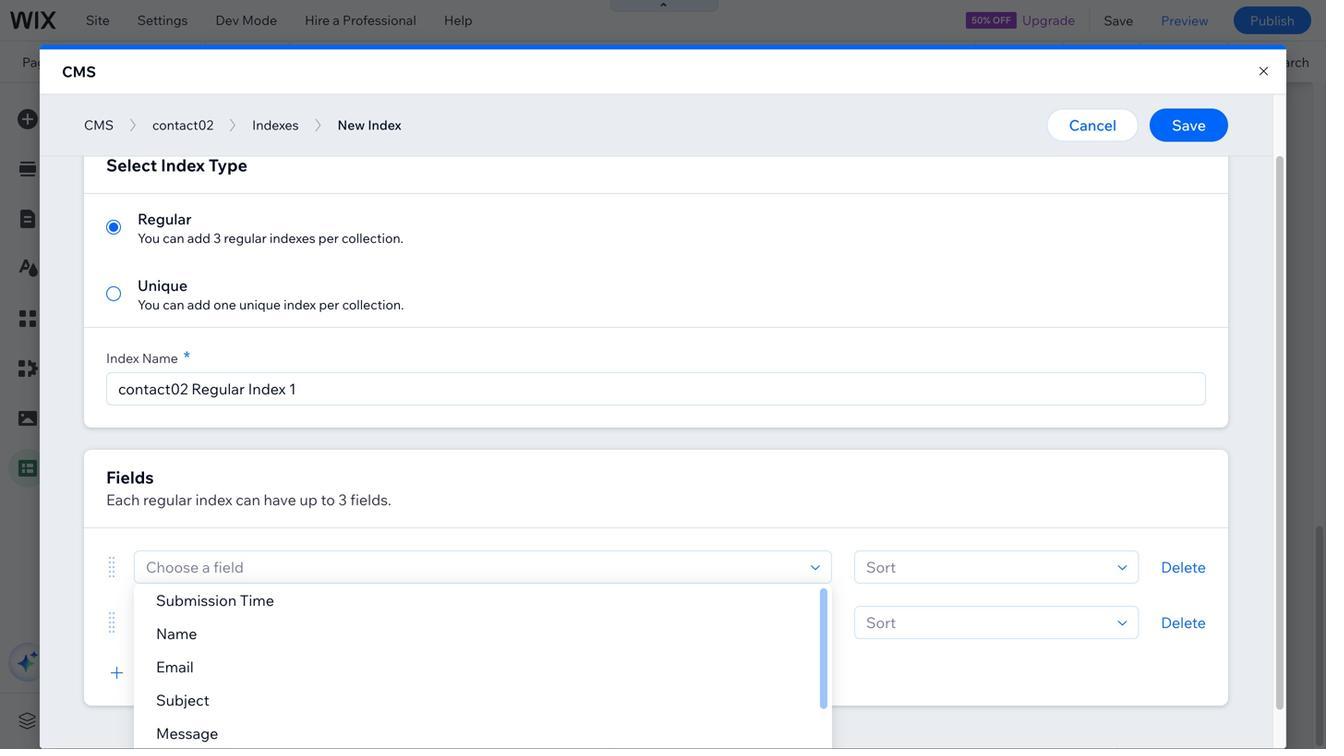 Task type: vqa. For each thing, say whether or not it's contained in the screenshot.
dev mode
yes



Task type: describe. For each thing, give the bounding box(es) containing it.
50%
[[972, 14, 991, 26]]

mode
[[242, 12, 277, 28]]

save
[[1104, 12, 1134, 28]]

dev
[[216, 12, 239, 28]]

submissions
[[398, 235, 462, 249]]

hire
[[305, 12, 330, 28]]

form
[[369, 235, 396, 249]]

0 vertical spatial collections
[[284, 150, 352, 166]]

learn more
[[79, 212, 147, 229]]

preview button
[[1147, 0, 1223, 41]]

0 vertical spatial cms
[[62, 62, 96, 81]]

0 horizontal spatial collections
[[109, 181, 176, 197]]

help
[[444, 12, 473, 28]]

0 horizontal spatial your
[[79, 181, 106, 197]]

50% off
[[972, 14, 1011, 26]]

1 vertical spatial cms
[[79, 101, 113, 119]]

projects
[[70, 54, 139, 70]]

a
[[333, 12, 340, 28]]



Task type: locate. For each thing, give the bounding box(es) containing it.
more
[[116, 212, 147, 229]]

publish
[[1250, 12, 1295, 28]]

1 horizontal spatial your collections
[[253, 150, 352, 166]]

off
[[993, 14, 1011, 26]]

your collections
[[253, 150, 352, 166], [79, 181, 176, 197]]

cms down site
[[62, 62, 96, 81]]

cms up main
[[79, 101, 113, 119]]

settings
[[137, 12, 188, 28]]

learn
[[79, 212, 113, 229]]

publish button
[[1234, 6, 1312, 34]]

collections up the contact02
[[284, 150, 352, 166]]

your collections up 'more'
[[79, 181, 176, 197]]

1 vertical spatial collections
[[109, 181, 176, 197]]

save button
[[1090, 0, 1147, 41]]

search button
[[1229, 42, 1326, 82]]

0 vertical spatial your collections
[[253, 150, 352, 166]]

main
[[79, 150, 108, 166]]

your
[[253, 150, 281, 166], [79, 181, 106, 197]]

dev mode
[[216, 12, 277, 28]]

1 vertical spatial your collections
[[79, 181, 176, 197]]

preview
[[1161, 12, 1209, 28]]

1 horizontal spatial your
[[253, 150, 281, 166]]

site
[[86, 12, 110, 28]]

collections
[[284, 150, 352, 166], [109, 181, 176, 197]]

permissions:
[[301, 235, 366, 249]]

0 horizontal spatial your collections
[[79, 181, 176, 197]]

your collections up the contact02
[[253, 150, 352, 166]]

hire a professional
[[305, 12, 416, 28]]

contact02
[[301, 217, 362, 233]]

contact02 permissions: form submissions
[[301, 217, 462, 249]]

1 horizontal spatial collections
[[284, 150, 352, 166]]

upgrade
[[1022, 12, 1075, 28]]

search
[[1267, 54, 1310, 70]]

collections up 'more'
[[109, 181, 176, 197]]

cms
[[62, 62, 96, 81], [79, 101, 113, 119]]

0 vertical spatial your
[[253, 150, 281, 166]]

1 vertical spatial your
[[79, 181, 106, 197]]

professional
[[343, 12, 416, 28]]



